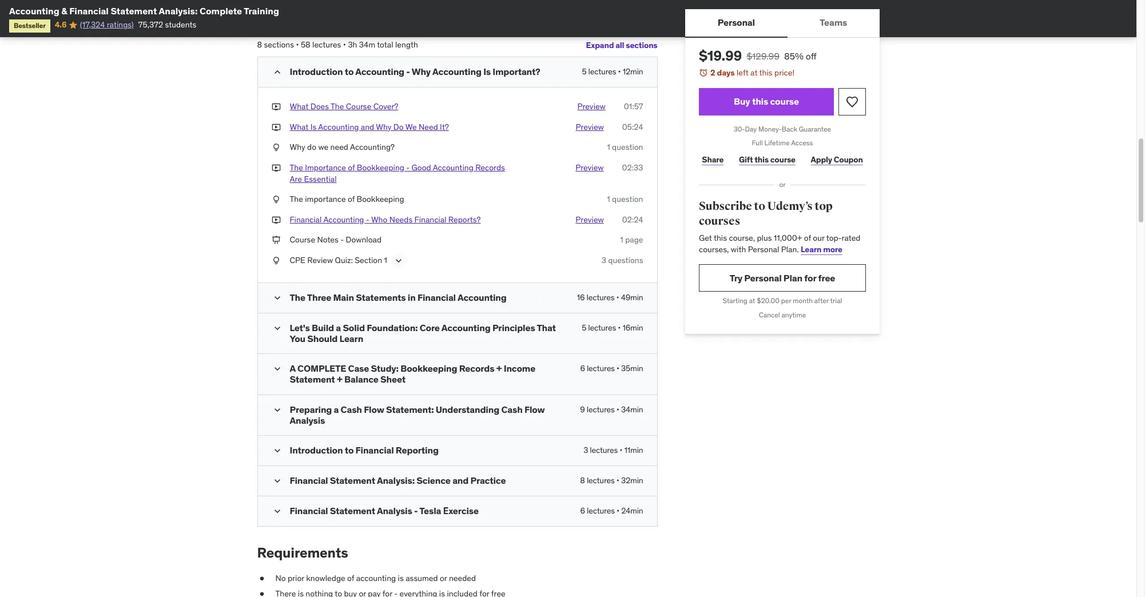 Task type: locate. For each thing, give the bounding box(es) containing it.
statement inside a complete case study: bookkeeping records + income statement + balance sheet
[[290, 374, 335, 385]]

trial
[[831, 297, 842, 305]]

this up courses,
[[714, 233, 727, 243]]

small image for introduction
[[272, 445, 283, 457]]

what inside button
[[290, 122, 309, 132]]

at inside starting at $20.00 per month after trial cancel anytime
[[749, 297, 755, 305]]

or left 'needed'
[[440, 573, 447, 584]]

of inside the importance of bookkeeping - good accounting records are essential
[[348, 162, 355, 173]]

this down $129.99
[[759, 68, 773, 78]]

or up udemy's
[[779, 180, 786, 189]]

32min
[[622, 476, 644, 486]]

1 vertical spatial course
[[771, 154, 796, 165]]

0 vertical spatial small image
[[272, 445, 283, 457]]

lectures
[[312, 40, 341, 50], [589, 66, 617, 77], [587, 292, 615, 303], [588, 323, 616, 333], [587, 364, 615, 374], [587, 404, 615, 415], [590, 445, 618, 456], [587, 476, 615, 486], [587, 506, 615, 516]]

course up what is accounting and why do we need it?
[[346, 101, 372, 112]]

cash down income
[[502, 404, 523, 415]]

guarantee
[[799, 125, 831, 133]]

3h 34m
[[348, 40, 375, 50]]

personal
[[718, 17, 755, 28], [748, 244, 779, 255], [744, 272, 782, 284]]

1 cash from the left
[[341, 404, 362, 415]]

• left 34min
[[617, 404, 620, 415]]

0 vertical spatial 6
[[581, 364, 585, 374]]

0 horizontal spatial +
[[337, 374, 343, 385]]

flow down balance
[[364, 404, 384, 415]]

1 vertical spatial analysis
[[377, 505, 412, 517]]

2 question from the top
[[612, 194, 644, 204]]

0 horizontal spatial cash
[[341, 404, 362, 415]]

1 vertical spatial small image
[[272, 506, 283, 517]]

and right science
[[453, 475, 469, 486]]

0 horizontal spatial why
[[290, 142, 305, 152]]

0 vertical spatial at
[[751, 68, 758, 78]]

get this course, plus 11,000+ of our top-rated courses, with personal plan.
[[699, 233, 861, 255]]

gift this course link
[[736, 148, 799, 171]]

assumed
[[406, 573, 438, 584]]

wishlist image
[[846, 95, 859, 109]]

at left $20.00 at right
[[749, 297, 755, 305]]

2 small image from the top
[[272, 292, 283, 304]]

question up 02:33
[[612, 142, 644, 152]]

0 vertical spatial and
[[361, 122, 374, 132]]

show lecture description image
[[393, 255, 405, 267]]

1 horizontal spatial sections
[[626, 40, 658, 50]]

• for let's build a solid foundation: core accounting principles that you should learn
[[618, 323, 621, 333]]

at
[[751, 68, 758, 78], [749, 297, 755, 305]]

learn down our
[[801, 244, 822, 255]]

course inside button
[[770, 96, 799, 107]]

1 horizontal spatial analysis
[[377, 505, 412, 517]]

• left 58
[[296, 40, 299, 50]]

6 lectures • 35min
[[581, 364, 644, 374]]

1 5 from the top
[[582, 66, 587, 77]]

1 question for why do we need accounting?
[[607, 142, 644, 152]]

1 vertical spatial at
[[749, 297, 755, 305]]

top
[[815, 199, 833, 213]]

a inside preparing a cash flow statement: understanding cash flow analysis
[[334, 404, 339, 415]]

• for the three main statements in financial accounting
[[617, 292, 620, 303]]

1 vertical spatial course
[[346, 101, 372, 112]]

xsmall image for 1 question
[[272, 194, 281, 205]]

analysis down financial statement analysis: science and practice
[[377, 505, 412, 517]]

small image
[[272, 66, 283, 78], [272, 292, 283, 304], [272, 323, 283, 334], [272, 364, 283, 375], [272, 404, 283, 416], [272, 476, 283, 487]]

preview left 02:33
[[576, 162, 604, 173]]

accounting
[[356, 573, 396, 584]]

- right notes in the top left of the page
[[341, 235, 344, 245]]

this inside button
[[752, 96, 768, 107]]

analysis down 'complete'
[[290, 415, 325, 426]]

foundation:
[[367, 322, 418, 334]]

small image for introduction
[[272, 66, 283, 78]]

sections
[[264, 40, 294, 50], [626, 40, 658, 50]]

question for the importance of bookkeeping
[[612, 194, 644, 204]]

preview for 05:24
[[576, 122, 604, 132]]

statements
[[356, 292, 406, 303]]

a
[[336, 322, 341, 334], [334, 404, 339, 415]]

share
[[702, 154, 724, 165]]

3 left questions
[[602, 255, 607, 265]]

1 horizontal spatial learn
[[801, 244, 822, 255]]

lectures right 16
[[587, 292, 615, 303]]

lectures for a complete case study: bookkeeping records + income statement + balance sheet
[[587, 364, 615, 374]]

full
[[752, 139, 763, 147]]

1 vertical spatial 5
[[582, 323, 587, 333]]

• left 35min on the right of the page
[[617, 364, 620, 374]]

three
[[307, 292, 331, 303]]

58
[[301, 40, 311, 50]]

• left 11min
[[620, 445, 623, 456]]

0 vertical spatial 3
[[602, 255, 607, 265]]

1 horizontal spatial 3
[[602, 255, 607, 265]]

let's
[[290, 322, 310, 334]]

5 small image from the top
[[272, 404, 283, 416]]

length
[[395, 40, 418, 50]]

course up 58
[[257, 7, 303, 25]]

at right left
[[751, 68, 758, 78]]

0 vertical spatial course
[[770, 96, 799, 107]]

0 horizontal spatial 3
[[584, 445, 588, 456]]

lectures left 32min
[[587, 476, 615, 486]]

what left does
[[290, 101, 309, 112]]

1 sections from the left
[[264, 40, 294, 50]]

1 horizontal spatial or
[[779, 180, 786, 189]]

1 vertical spatial records
[[459, 363, 495, 374]]

0 horizontal spatial learn
[[340, 333, 363, 345]]

the inside the importance of bookkeeping - good accounting records are essential
[[290, 162, 303, 173]]

16 lectures • 49min
[[577, 292, 644, 303]]

2 vertical spatial personal
[[744, 272, 782, 284]]

5 for introduction to accounting - why accounting is important?
[[582, 66, 587, 77]]

analysis: up students
[[159, 5, 198, 17]]

1 small image from the top
[[272, 445, 283, 457]]

1 1 question from the top
[[607, 142, 644, 152]]

0 vertical spatial to
[[345, 66, 354, 77]]

0 horizontal spatial analysis
[[290, 415, 325, 426]]

this right buy
[[752, 96, 768, 107]]

courses
[[699, 214, 740, 228]]

49min
[[621, 292, 644, 303]]

1 6 from the top
[[581, 364, 585, 374]]

analysis inside preparing a cash flow statement: understanding cash flow analysis
[[290, 415, 325, 426]]

2 vertical spatial xsmall image
[[257, 573, 266, 585]]

the for importance
[[290, 194, 303, 204]]

bookkeeping down accounting?
[[357, 162, 405, 173]]

accounting inside the importance of bookkeeping - good accounting records are essential
[[433, 162, 474, 173]]

subscribe to udemy's top courses
[[699, 199, 833, 228]]

2 sections from the left
[[626, 40, 658, 50]]

course content
[[257, 7, 356, 25]]

xsmall image
[[272, 122, 281, 133], [272, 194, 281, 205], [257, 573, 266, 585]]

introduction down 58
[[290, 66, 343, 77]]

analysis: up 'financial statement analysis - tesla еxercise' on the left of the page
[[377, 475, 415, 486]]

1 horizontal spatial cash
[[502, 404, 523, 415]]

- inside button
[[366, 214, 370, 225]]

small image
[[272, 445, 283, 457], [272, 506, 283, 517]]

to inside subscribe to udemy's top courses
[[754, 199, 765, 213]]

1 horizontal spatial 8
[[581, 476, 585, 486]]

1 vertical spatial is
[[311, 122, 317, 132]]

0 vertical spatial personal
[[718, 17, 755, 28]]

price!
[[775, 68, 795, 78]]

8
[[257, 40, 262, 50], [581, 476, 585, 486]]

accounting down 'total'
[[356, 66, 405, 77]]

0 horizontal spatial is
[[311, 122, 317, 132]]

5 down expand
[[582, 66, 587, 77]]

tab list containing personal
[[685, 9, 880, 38]]

per
[[781, 297, 791, 305]]

bookkeeping up who
[[357, 194, 404, 204]]

that
[[537, 322, 556, 334]]

1 vertical spatial xsmall image
[[272, 194, 281, 205]]

cash down balance
[[341, 404, 362, 415]]

gift
[[739, 154, 753, 165]]

0 vertical spatial xsmall image
[[272, 122, 281, 133]]

0 vertical spatial why
[[412, 66, 431, 77]]

the importance of bookkeeping
[[290, 194, 404, 204]]

a complete case study: bookkeeping records + income statement + balance sheet
[[290, 363, 536, 385]]

lectures for financial statement analysis - tesla еxercise
[[587, 506, 615, 516]]

try personal plan for free
[[730, 272, 835, 284]]

bookkeeping inside the importance of bookkeeping - good accounting records are essential
[[357, 162, 405, 173]]

2 what from the top
[[290, 122, 309, 132]]

the up are
[[290, 162, 303, 173]]

2 introduction from the top
[[290, 445, 343, 456]]

lectures right 9
[[587, 404, 615, 415]]

bookkeeping for importance
[[357, 162, 405, 173]]

1 small image from the top
[[272, 66, 283, 78]]

8 up 6 lectures • 24min at bottom
[[581, 476, 585, 486]]

a right 'preparing'
[[334, 404, 339, 415]]

- left who
[[366, 214, 370, 225]]

+ left income
[[497, 363, 502, 374]]

2 vertical spatial course
[[290, 235, 315, 245]]

what inside button
[[290, 101, 309, 112]]

0 horizontal spatial analysis:
[[159, 5, 198, 17]]

preview left 02:24
[[576, 214, 604, 225]]

1 what from the top
[[290, 101, 309, 112]]

• for financial statement analysis - tesla еxercise
[[617, 506, 620, 516]]

requirements
[[257, 544, 348, 562]]

0 horizontal spatial and
[[361, 122, 374, 132]]

2 horizontal spatial why
[[412, 66, 431, 77]]

course up "back"
[[770, 96, 799, 107]]

the importance of bookkeeping - good accounting records are essential
[[290, 162, 505, 184]]

1 vertical spatial analysis:
[[377, 475, 415, 486]]

2 small image from the top
[[272, 506, 283, 517]]

0 vertical spatial analysis
[[290, 415, 325, 426]]

sections right the all
[[626, 40, 658, 50]]

- down length
[[407, 66, 410, 77]]

1 vertical spatial a
[[334, 404, 339, 415]]

courses,
[[699, 244, 729, 255]]

30-day money-back guarantee full lifetime access
[[734, 125, 831, 147]]

16
[[577, 292, 585, 303]]

2 vertical spatial bookkeeping
[[401, 363, 457, 374]]

6 lectures • 24min
[[581, 506, 644, 516]]

preview left 05:24
[[576, 122, 604, 132]]

lectures left 24min
[[587, 506, 615, 516]]

2 vertical spatial why
[[290, 142, 305, 152]]

1 vertical spatial 6
[[581, 506, 585, 516]]

introduction for introduction to accounting - why accounting is important?
[[290, 66, 343, 77]]

why inside button
[[376, 122, 392, 132]]

of right importance
[[348, 194, 355, 204]]

do
[[394, 122, 404, 132]]

0 vertical spatial introduction
[[290, 66, 343, 77]]

reports?
[[449, 214, 481, 225]]

• left '49min'
[[617, 292, 620, 303]]

the
[[331, 101, 344, 112], [290, 162, 303, 173], [290, 194, 303, 204], [290, 292, 306, 303]]

0 vertical spatial 1 question
[[607, 142, 644, 152]]

4 small image from the top
[[272, 364, 283, 375]]

+ left balance
[[337, 374, 343, 385]]

cpe
[[290, 255, 306, 265]]

teams button
[[788, 9, 880, 37]]

question
[[612, 142, 644, 152], [612, 194, 644, 204]]

1 flow from the left
[[364, 404, 384, 415]]

5 for let's build a solid foundation: core accounting principles that you should learn
[[582, 323, 587, 333]]

preview down 5 lectures • 12min
[[578, 101, 606, 112]]

this inside get this course, plus 11,000+ of our top-rated courses, with personal plan.
[[714, 233, 727, 243]]

2 6 from the top
[[581, 506, 585, 516]]

5 down 16
[[582, 323, 587, 333]]

a left solid
[[336, 322, 341, 334]]

no
[[276, 573, 286, 584]]

5
[[582, 66, 587, 77], [582, 323, 587, 333]]

of down why do we need accounting? on the left of the page
[[348, 162, 355, 173]]

30-
[[734, 125, 745, 133]]

1 introduction from the top
[[290, 66, 343, 77]]

0 horizontal spatial or
[[440, 573, 447, 584]]

$129.99
[[747, 50, 780, 62]]

• left 12min
[[618, 66, 621, 77]]

• for preparing a cash flow statement: understanding cash flow analysis
[[617, 404, 620, 415]]

why
[[412, 66, 431, 77], [376, 122, 392, 132], [290, 142, 305, 152]]

to for accounting
[[345, 66, 354, 77]]

what does the course cover?
[[290, 101, 399, 112]]

1 horizontal spatial analysis:
[[377, 475, 415, 486]]

- left good
[[407, 162, 410, 173]]

3 up 8 lectures • 32min
[[584, 445, 588, 456]]

•
[[296, 40, 299, 50], [343, 40, 346, 50], [618, 66, 621, 77], [617, 292, 620, 303], [618, 323, 621, 333], [617, 364, 620, 374], [617, 404, 620, 415], [620, 445, 623, 456], [617, 476, 620, 486], [617, 506, 620, 516]]

• left 16min
[[618, 323, 621, 333]]

what
[[290, 101, 309, 112], [290, 122, 309, 132]]

learn right should in the bottom left of the page
[[340, 333, 363, 345]]

is inside button
[[311, 122, 317, 132]]

1 vertical spatial to
[[754, 199, 765, 213]]

1 vertical spatial 1 question
[[607, 194, 644, 204]]

еxercise
[[443, 505, 479, 517]]

personal down plus
[[748, 244, 779, 255]]

2 1 question from the top
[[607, 194, 644, 204]]

1 vertical spatial 8
[[581, 476, 585, 486]]

1 question up 02:24
[[607, 194, 644, 204]]

6 for a complete case study: bookkeeping records + income statement + balance sheet
[[581, 364, 585, 374]]

the left three
[[290, 292, 306, 303]]

plus
[[757, 233, 772, 243]]

the down are
[[290, 194, 303, 204]]

$19.99
[[699, 47, 742, 65]]

sections left 58
[[264, 40, 294, 50]]

lectures left 35min on the right of the page
[[587, 364, 615, 374]]

a inside let's build a solid foundation: core accounting principles that you should learn
[[336, 322, 341, 334]]

lectures left 16min
[[588, 323, 616, 333]]

personal up $20.00 at right
[[744, 272, 782, 284]]

1 vertical spatial learn
[[340, 333, 363, 345]]

6 small image from the top
[[272, 476, 283, 487]]

1 horizontal spatial why
[[376, 122, 392, 132]]

of
[[348, 162, 355, 173], [348, 194, 355, 204], [804, 233, 811, 243], [347, 573, 354, 584]]

0 vertical spatial course
[[257, 7, 303, 25]]

introduction
[[290, 66, 343, 77], [290, 445, 343, 456]]

0 horizontal spatial flow
[[364, 404, 384, 415]]

1 vertical spatial question
[[612, 194, 644, 204]]

8 down the training
[[257, 40, 262, 50]]

1 vertical spatial bookkeeping
[[357, 194, 404, 204]]

course down the "lifetime"
[[771, 154, 796, 165]]

• left 32min
[[617, 476, 620, 486]]

1 horizontal spatial and
[[453, 475, 469, 486]]

lectures left 11min
[[590, 445, 618, 456]]

personal up $19.99
[[718, 17, 755, 28]]

xsmall image
[[272, 101, 281, 113], [272, 142, 281, 153], [272, 162, 281, 174], [272, 214, 281, 226], [272, 235, 281, 246], [272, 255, 281, 266], [257, 589, 266, 597]]

accounting right good
[[433, 162, 474, 173]]

question up 02:24
[[612, 194, 644, 204]]

bookkeeping for importance
[[357, 194, 404, 204]]

accounting & financial statement analysis: complete training
[[9, 5, 279, 17]]

lectures down expand
[[589, 66, 617, 77]]

1 vertical spatial introduction
[[290, 445, 343, 456]]

2 vertical spatial to
[[345, 445, 354, 456]]

1 question from the top
[[612, 142, 644, 152]]

0 vertical spatial question
[[612, 142, 644, 152]]

who
[[371, 214, 388, 225]]

0 vertical spatial records
[[476, 162, 505, 173]]

6 down 8 lectures • 32min
[[581, 506, 585, 516]]

flow down income
[[525, 404, 545, 415]]

1 question up 02:33
[[607, 142, 644, 152]]

buy this course
[[734, 96, 799, 107]]

0 vertical spatial bookkeeping
[[357, 162, 405, 173]]

in
[[408, 292, 416, 303]]

tab list
[[685, 9, 880, 38]]

1 vertical spatial why
[[376, 122, 392, 132]]

of left our
[[804, 233, 811, 243]]

• left 3h 34m
[[343, 40, 346, 50]]

(17,324 ratings)
[[80, 20, 134, 30]]

and up accounting?
[[361, 122, 374, 132]]

accounting right core
[[442, 322, 491, 334]]

understanding
[[436, 404, 500, 415]]

free
[[818, 272, 835, 284]]

this right gift
[[755, 154, 769, 165]]

personal inside 'button'
[[718, 17, 755, 28]]

0 vertical spatial a
[[336, 322, 341, 334]]

0 vertical spatial 5
[[582, 66, 587, 77]]

course notes - download
[[290, 235, 382, 245]]

review
[[308, 255, 333, 265]]

0 vertical spatial or
[[779, 180, 786, 189]]

we
[[318, 142, 329, 152]]

content
[[306, 7, 356, 25]]

0 horizontal spatial sections
[[264, 40, 294, 50]]

what up do
[[290, 122, 309, 132]]

0 vertical spatial 8
[[257, 40, 262, 50]]

1 horizontal spatial is
[[484, 66, 491, 77]]

statement up 'preparing'
[[290, 374, 335, 385]]

personal inside get this course, plus 11,000+ of our top-rated courses, with personal plan.
[[748, 244, 779, 255]]

introduction down 'preparing'
[[290, 445, 343, 456]]

bookkeeping down let's build a solid foundation: core accounting principles that you should learn
[[401, 363, 457, 374]]

1 vertical spatial 3
[[584, 445, 588, 456]]

bookkeeping inside a complete case study: bookkeeping records + income statement + balance sheet
[[401, 363, 457, 374]]

learn
[[801, 244, 822, 255], [340, 333, 363, 345]]

accounting up need
[[318, 122, 359, 132]]

6 up 9
[[581, 364, 585, 374]]

2 5 from the top
[[582, 323, 587, 333]]

1 horizontal spatial flow
[[525, 404, 545, 415]]

to
[[345, 66, 354, 77], [754, 199, 765, 213], [345, 445, 354, 456]]

course up the 'cpe'
[[290, 235, 315, 245]]

alarm image
[[699, 68, 708, 77]]

question for why do we need accounting?
[[612, 142, 644, 152]]

apply
[[811, 154, 832, 165]]

statement:
[[386, 404, 434, 415]]

1 vertical spatial what
[[290, 122, 309, 132]]

financial accounting - who needs financial reports? button
[[290, 214, 481, 226]]

• left 24min
[[617, 506, 620, 516]]

small image for a
[[272, 364, 283, 375]]

0 horizontal spatial 8
[[257, 40, 262, 50]]

accounting inside let's build a solid foundation: core accounting principles that you should learn
[[442, 322, 491, 334]]

2
[[711, 68, 715, 78]]

1 question
[[607, 142, 644, 152], [607, 194, 644, 204]]

why do we need accounting?
[[290, 142, 395, 152]]

0 vertical spatial what
[[290, 101, 309, 112]]

8 for 8 lectures • 32min
[[581, 476, 585, 486]]

8 for 8 sections • 58 lectures • 3h 34m total length
[[257, 40, 262, 50]]

xsmall image for preview
[[272, 122, 281, 133]]

1 vertical spatial personal
[[748, 244, 779, 255]]

3 small image from the top
[[272, 323, 283, 334]]

lectures for introduction to financial reporting
[[590, 445, 618, 456]]



Task type: describe. For each thing, give the bounding box(es) containing it.
lectures right 58
[[312, 40, 341, 50]]

to for financial
[[345, 445, 354, 456]]

16min
[[623, 323, 644, 333]]

lectures for the three main statements in financial accounting
[[587, 292, 615, 303]]

9
[[581, 404, 585, 415]]

what is accounting and why do we need it?
[[290, 122, 449, 132]]

8 lectures • 32min
[[581, 476, 644, 486]]

statement down financial statement analysis: science and practice
[[330, 505, 375, 517]]

cancel
[[759, 311, 780, 319]]

the for three
[[290, 292, 306, 303]]

- inside the importance of bookkeeping - good accounting records are essential
[[407, 162, 410, 173]]

lectures for financial statement analysis: science and practice
[[587, 476, 615, 486]]

3 for 3 lectures • 11min
[[584, 445, 588, 456]]

complete
[[298, 363, 346, 374]]

are
[[290, 174, 302, 184]]

24min
[[622, 506, 644, 516]]

financial accounting - who needs financial reports?
[[290, 214, 481, 225]]

1 question for the importance of bookkeeping
[[607, 194, 644, 204]]

learn more link
[[801, 244, 843, 255]]

starting
[[723, 297, 748, 305]]

this for gift
[[755, 154, 769, 165]]

accounting?
[[350, 142, 395, 152]]

course for course content
[[257, 7, 303, 25]]

balance
[[345, 374, 379, 385]]

sections inside expand all sections dropdown button
[[626, 40, 658, 50]]

small image for let's
[[272, 323, 283, 334]]

2 flow from the left
[[525, 404, 545, 415]]

we
[[406, 122, 417, 132]]

knowledge
[[306, 573, 346, 584]]

money-
[[759, 125, 782, 133]]

course for buy this course
[[770, 96, 799, 107]]

cover?
[[374, 101, 399, 112]]

it?
[[440, 122, 449, 132]]

35min
[[622, 364, 644, 374]]

science
[[417, 475, 451, 486]]

34min
[[622, 404, 644, 415]]

this for get
[[714, 233, 727, 243]]

udemy's
[[767, 199, 813, 213]]

you
[[290, 333, 306, 345]]

days
[[717, 68, 735, 78]]

&
[[61, 5, 67, 17]]

apply coupon button
[[808, 148, 866, 171]]

importance
[[305, 194, 346, 204]]

training
[[244, 5, 279, 17]]

accounting up it?
[[433, 66, 482, 77]]

a
[[290, 363, 296, 374]]

preview for 02:24
[[576, 214, 604, 225]]

practice
[[471, 475, 506, 486]]

lectures for introduction to accounting - why accounting is important?
[[589, 66, 617, 77]]

and inside what is accounting and why do we need it? button
[[361, 122, 374, 132]]

complete
[[200, 5, 242, 17]]

why for and
[[376, 122, 392, 132]]

accounting up bestseller
[[9, 5, 59, 17]]

records inside the importance of bookkeeping - good accounting records are essential
[[476, 162, 505, 173]]

what for what does the course cover?
[[290, 101, 309, 112]]

page
[[626, 235, 644, 245]]

12min
[[623, 66, 644, 77]]

does
[[311, 101, 329, 112]]

personal button
[[685, 9, 788, 37]]

course for gift this course
[[771, 154, 796, 165]]

after
[[815, 297, 829, 305]]

• for financial statement analysis: science and practice
[[617, 476, 620, 486]]

students
[[165, 20, 197, 30]]

what for what is accounting and why do we need it?
[[290, 122, 309, 132]]

- left tesla
[[414, 505, 418, 517]]

0 vertical spatial analysis:
[[159, 5, 198, 17]]

more
[[823, 244, 843, 255]]

tesla
[[420, 505, 441, 517]]

11min
[[625, 445, 644, 456]]

6 for financial statement analysis - tesla еxercise
[[581, 506, 585, 516]]

core
[[420, 322, 440, 334]]

records inside a complete case study: bookkeeping records + income statement + balance sheet
[[459, 363, 495, 374]]

5 lectures • 12min
[[582, 66, 644, 77]]

1 vertical spatial or
[[440, 573, 447, 584]]

lifetime
[[765, 139, 790, 147]]

learn inside let's build a solid foundation: core accounting principles that you should learn
[[340, 333, 363, 345]]

introduction to accounting - why accounting is important?
[[290, 66, 541, 77]]

financial statement analysis: science and practice
[[290, 475, 506, 486]]

2 cash from the left
[[502, 404, 523, 415]]

expand all sections
[[586, 40, 658, 50]]

statement up ratings)
[[111, 5, 157, 17]]

this for buy
[[752, 96, 768, 107]]

all
[[616, 40, 625, 50]]

small image for the
[[272, 292, 283, 304]]

• for introduction to financial reporting
[[620, 445, 623, 456]]

expand all sections button
[[586, 34, 658, 57]]

1 vertical spatial and
[[453, 475, 469, 486]]

small image for financial
[[272, 476, 283, 487]]

the three main statements in financial accounting
[[290, 292, 507, 303]]

off
[[806, 50, 817, 62]]

main
[[333, 292, 354, 303]]

$19.99 $129.99 85% off
[[699, 47, 817, 65]]

course for course notes - download
[[290, 235, 315, 245]]

small image for preparing
[[272, 404, 283, 416]]

why for -
[[412, 66, 431, 77]]

statement down introduction to financial reporting
[[330, 475, 375, 486]]

small image for financial
[[272, 506, 283, 517]]

introduction for introduction to financial reporting
[[290, 445, 343, 456]]

access
[[791, 139, 813, 147]]

02:33
[[622, 162, 644, 173]]

back
[[782, 125, 797, 133]]

0 vertical spatial learn
[[801, 244, 822, 255]]

accounting down the importance of bookkeeping
[[324, 214, 364, 225]]

introduction to financial reporting
[[290, 445, 439, 456]]

of inside get this course, plus 11,000+ of our top-rated courses, with personal plan.
[[804, 233, 811, 243]]

course inside button
[[346, 101, 372, 112]]

notes
[[317, 235, 339, 245]]

the for importance
[[290, 162, 303, 173]]

(17,324
[[80, 20, 105, 30]]

principles
[[493, 322, 535, 334]]

the importance of bookkeeping - good accounting records are essential button
[[290, 162, 519, 185]]

• for introduction to accounting - why accounting is important?
[[618, 66, 621, 77]]

1 page
[[621, 235, 644, 245]]

top-
[[827, 233, 842, 243]]

• for a complete case study: bookkeeping records + income statement + balance sheet
[[617, 364, 620, 374]]

quiz:
[[335, 255, 353, 265]]

reporting
[[396, 445, 439, 456]]

1 horizontal spatial +
[[497, 363, 502, 374]]

the right does
[[331, 101, 344, 112]]

expand
[[586, 40, 614, 50]]

0 vertical spatial is
[[484, 66, 491, 77]]

preview for 01:57
[[578, 101, 606, 112]]

no prior knowledge of accounting is assumed or needed
[[276, 573, 476, 584]]

needs
[[390, 214, 413, 225]]

lectures for preparing a cash flow statement: understanding cash flow analysis
[[587, 404, 615, 415]]

need
[[419, 122, 438, 132]]

left
[[737, 68, 749, 78]]

course,
[[729, 233, 755, 243]]

buy
[[734, 96, 750, 107]]

for
[[805, 272, 816, 284]]

3 for 3 questions
[[602, 255, 607, 265]]

download
[[346, 235, 382, 245]]

accounting up principles
[[458, 292, 507, 303]]

income
[[504, 363, 536, 374]]

3 questions
[[602, 255, 644, 265]]

of right knowledge
[[347, 573, 354, 584]]

what does the course cover? button
[[290, 101, 399, 113]]

lectures for let's build a solid foundation: core accounting principles that you should learn
[[588, 323, 616, 333]]

to for udemy's
[[754, 199, 765, 213]]



Task type: vqa. For each thing, say whether or not it's contained in the screenshot.


